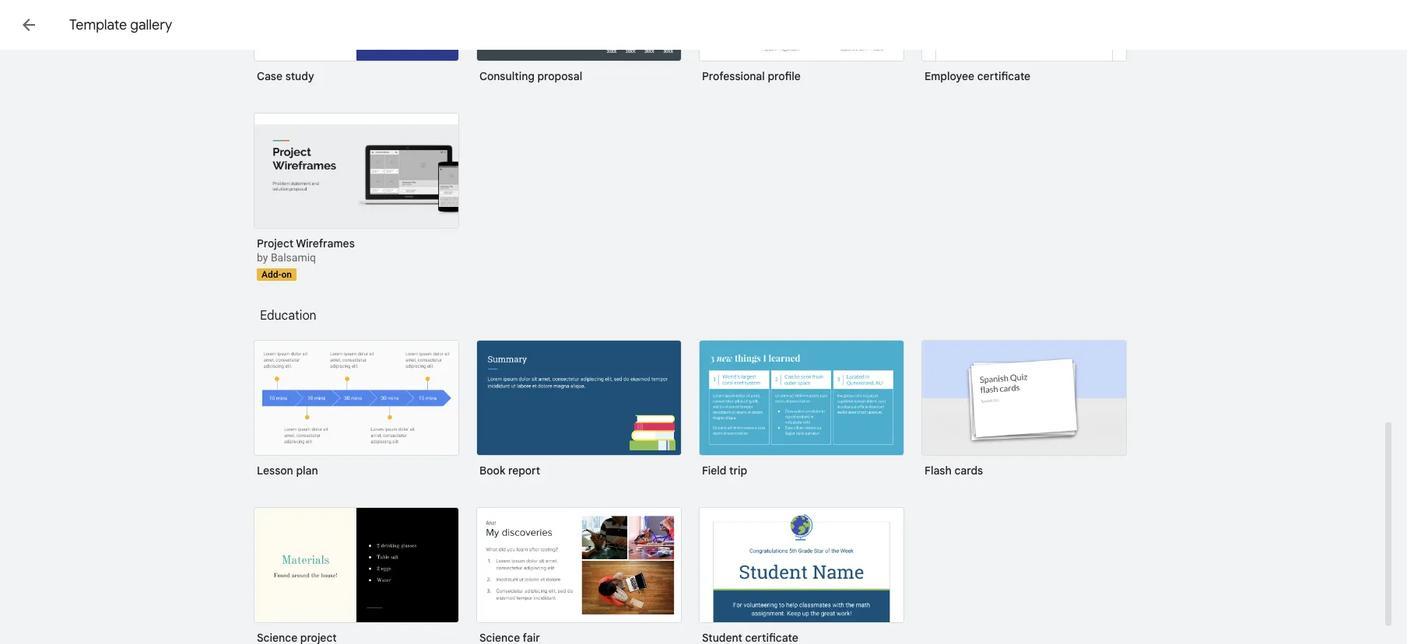 Task type: describe. For each thing, give the bounding box(es) containing it.
education
[[260, 307, 317, 323]]

lesson
[[257, 464, 293, 478]]

employee
[[925, 69, 975, 83]]

gallery
[[130, 16, 172, 33]]

education list box
[[254, 340, 1149, 645]]

consulting
[[479, 69, 535, 83]]

lesson plan option
[[254, 340, 459, 489]]

book report
[[479, 464, 540, 478]]

field trip
[[702, 464, 747, 478]]

flash cards option
[[922, 340, 1127, 489]]

balsamiq link
[[271, 251, 316, 264]]

1 option from the left
[[254, 508, 459, 645]]

2 option from the left
[[476, 508, 682, 645]]

professional
[[702, 69, 765, 83]]

project
[[257, 237, 294, 250]]

slides link
[[50, 9, 131, 44]]

field trip option
[[699, 340, 904, 489]]

cards
[[955, 464, 983, 478]]

on
[[281, 269, 292, 280]]

employee certificate
[[925, 69, 1031, 83]]

plan
[[296, 464, 318, 478]]

project wireframes by balsamiq add-on
[[257, 237, 355, 280]]

case
[[257, 69, 283, 83]]



Task type: locate. For each thing, give the bounding box(es) containing it.
template gallery
[[69, 16, 172, 33]]

option
[[254, 508, 459, 645], [476, 508, 682, 645], [699, 508, 904, 645]]

1 horizontal spatial option
[[476, 508, 682, 645]]

by
[[257, 251, 268, 264]]

book
[[479, 464, 505, 478]]

certificate
[[977, 69, 1031, 83]]

study
[[285, 69, 314, 83]]

slides
[[87, 15, 131, 35]]

book report option
[[476, 340, 682, 489]]

case study
[[257, 69, 314, 83]]

list box
[[254, 0, 1149, 300]]

consulting proposal
[[479, 69, 582, 83]]

project wireframes option
[[254, 113, 459, 281]]

trip
[[729, 464, 747, 478]]

professional profile
[[702, 69, 801, 83]]

wireframes
[[296, 237, 355, 250]]

2 horizontal spatial option
[[699, 508, 904, 645]]

3 option from the left
[[699, 508, 904, 645]]

flash
[[925, 464, 952, 478]]

template
[[69, 16, 127, 33]]

proposal
[[537, 69, 582, 83]]

report
[[508, 464, 540, 478]]

balsamiq
[[271, 251, 316, 264]]

profile
[[768, 69, 801, 83]]

flash cards
[[925, 464, 983, 478]]

field
[[702, 464, 727, 478]]

add-
[[262, 269, 281, 280]]

lesson plan
[[257, 464, 318, 478]]

choose template dialog dialog
[[0, 0, 1407, 645]]

list box containing case study
[[254, 0, 1149, 300]]

0 horizontal spatial option
[[254, 508, 459, 645]]



Task type: vqa. For each thing, say whether or not it's contained in the screenshot.
list box containing Case study
yes



